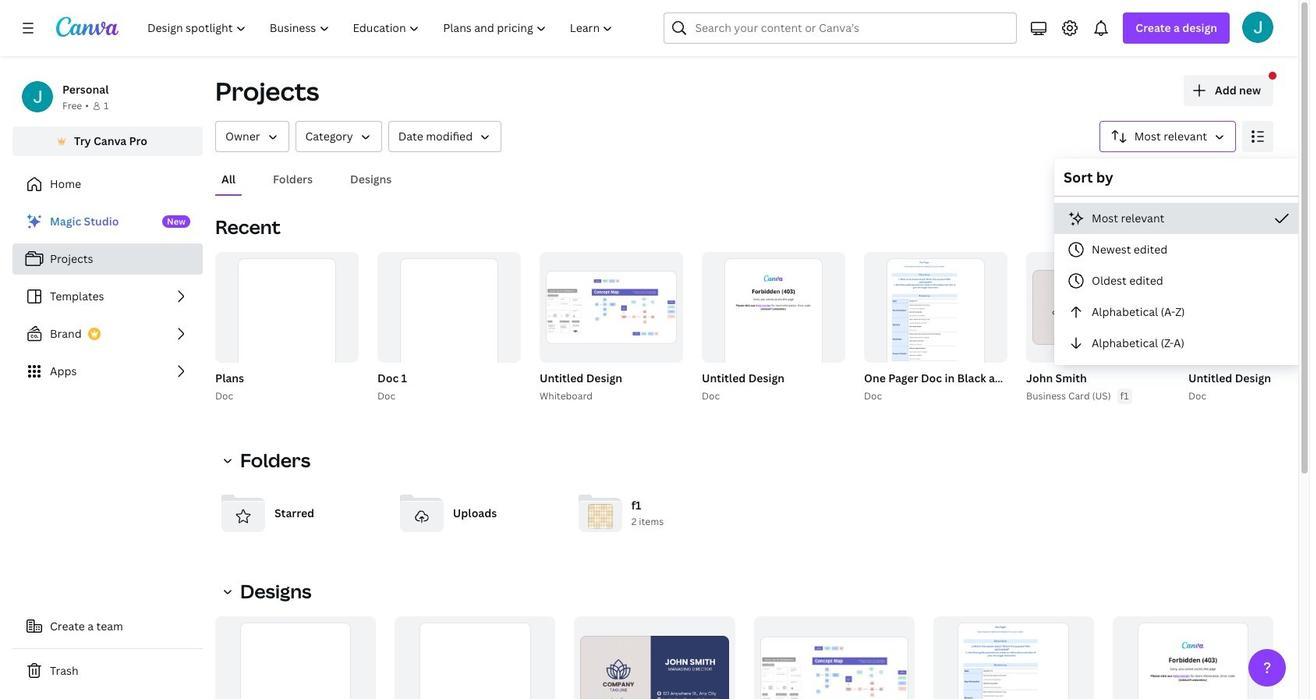 Task type: describe. For each thing, give the bounding box(es) containing it.
Owner button
[[215, 121, 289, 152]]

sort by list box
[[1055, 203, 1304, 359]]

2 option from the top
[[1055, 234, 1304, 265]]

4 option from the top
[[1055, 296, 1304, 328]]

Category button
[[295, 121, 382, 152]]

john smith image
[[1243, 12, 1274, 43]]

3 option from the top
[[1055, 265, 1304, 296]]

Date modified button
[[388, 121, 502, 152]]

Sort by button
[[1100, 121, 1237, 152]]

1 option from the top
[[1055, 203, 1304, 234]]

5 option from the top
[[1055, 328, 1304, 359]]

top level navigation element
[[137, 12, 627, 44]]



Task type: locate. For each thing, give the bounding box(es) containing it.
Search search field
[[695, 13, 986, 43]]

None search field
[[664, 12, 1018, 44]]

list
[[12, 206, 203, 387]]

group
[[212, 252, 359, 404], [215, 252, 359, 397], [374, 252, 521, 404], [378, 252, 521, 397], [537, 252, 683, 404], [540, 252, 683, 363], [699, 252, 846, 404], [861, 252, 1264, 404], [864, 252, 1008, 397], [1024, 252, 1170, 404], [1027, 252, 1170, 363], [1186, 252, 1311, 404], [215, 616, 376, 699], [395, 616, 556, 699], [934, 616, 1094, 699], [1113, 616, 1274, 699]]

option
[[1055, 203, 1304, 234], [1055, 234, 1304, 265], [1055, 265, 1304, 296], [1055, 296, 1304, 328], [1055, 328, 1304, 359]]



Task type: vqa. For each thing, say whether or not it's contained in the screenshot.
Nonprofits in 01 . getting started with canva for nonprofits
no



